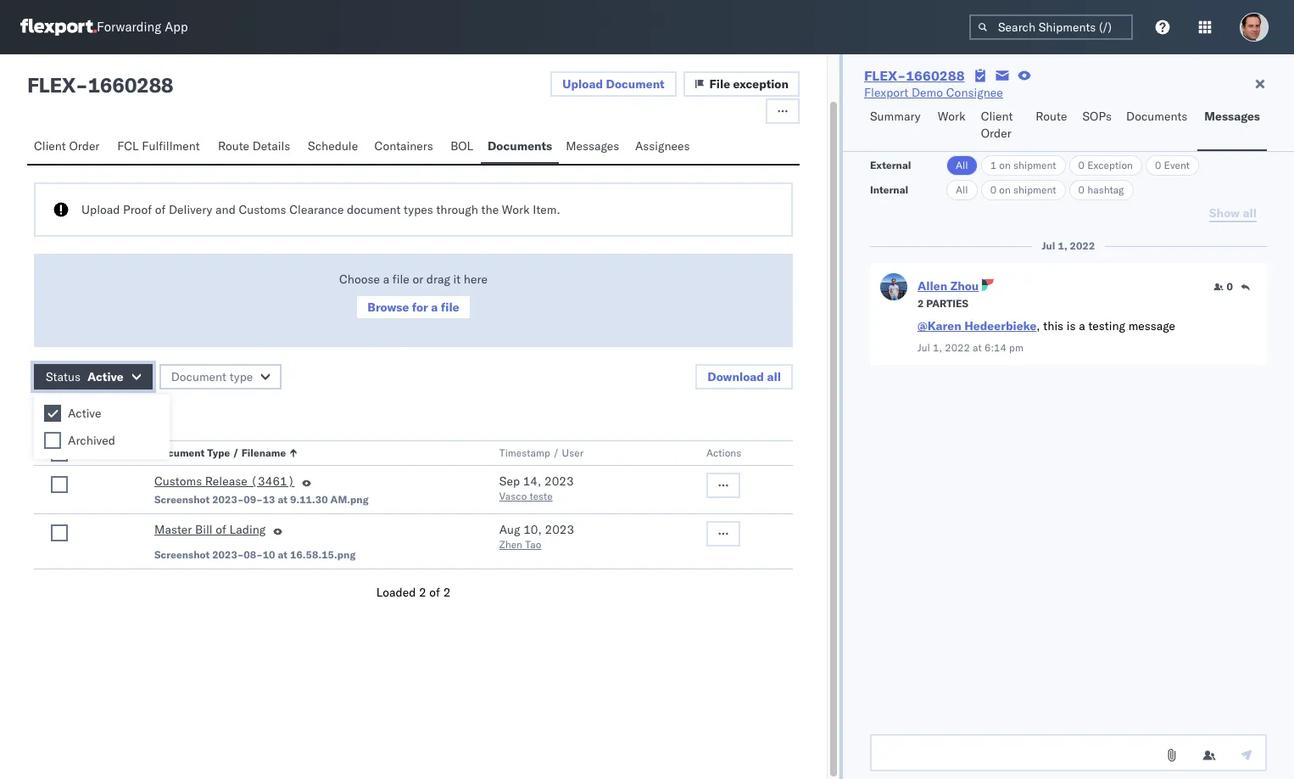 Task type: vqa. For each thing, say whether or not it's contained in the screenshot.
the Document type button
yes



Task type: locate. For each thing, give the bounding box(es) containing it.
1 horizontal spatial client order
[[982, 109, 1014, 141]]

timestamp / user
[[500, 446, 584, 459]]

0 vertical spatial all
[[956, 159, 969, 171]]

1 vertical spatial screenshot
[[154, 548, 210, 561]]

document inside document type 'button'
[[171, 369, 227, 384]]

2023 up teste
[[545, 474, 574, 489]]

zhou
[[951, 278, 980, 294]]

2 all button from the top
[[947, 180, 978, 200]]

screenshot for sep
[[154, 493, 210, 506]]

0 horizontal spatial upload
[[81, 202, 120, 217]]

0 vertical spatial customs
[[239, 202, 287, 217]]

0 horizontal spatial order
[[69, 138, 100, 154]]

all button left 1
[[947, 155, 978, 176]]

2 on from the top
[[1000, 183, 1011, 196]]

order up 1
[[982, 126, 1012, 141]]

1 vertical spatial shipment
[[1014, 183, 1057, 196]]

aug 10, 2023 zhen tao
[[500, 522, 575, 551]]

work right 'the'
[[502, 202, 530, 217]]

0 horizontal spatial jul
[[918, 341, 931, 354]]

active up files
[[87, 369, 124, 384]]

1, down @karen
[[933, 341, 943, 354]]

client
[[982, 109, 1014, 124], [34, 138, 66, 154]]

1 vertical spatial a
[[431, 300, 438, 315]]

0 vertical spatial shipment
[[1014, 159, 1057, 171]]

a inside button
[[431, 300, 438, 315]]

0 vertical spatial a
[[383, 272, 390, 287]]

all button left 0 on shipment
[[947, 180, 978, 200]]

client order
[[982, 109, 1014, 141], [34, 138, 100, 154]]

1 all from the top
[[956, 159, 969, 171]]

flex
[[27, 72, 76, 98]]

1 vertical spatial 2023-
[[212, 548, 244, 561]]

file inside button
[[441, 300, 460, 315]]

screenshot up master
[[154, 493, 210, 506]]

1
[[991, 159, 997, 171]]

0 horizontal spatial 1,
[[933, 341, 943, 354]]

customs left release
[[154, 474, 202, 489]]

of right proof
[[155, 202, 166, 217]]

1 / from the left
[[233, 446, 239, 459]]

2 2023- from the top
[[212, 548, 244, 561]]

jul inside '@karen hedeerbieke , this is a testing message jul 1, 2022 at 6:14 pm'
[[918, 341, 931, 354]]

on right 1
[[1000, 159, 1011, 171]]

1 horizontal spatial messages
[[1205, 109, 1261, 124]]

2 / from the left
[[553, 446, 560, 459]]

client down flex
[[34, 138, 66, 154]]

forwarding app
[[97, 19, 188, 35]]

0 horizontal spatial client order
[[34, 138, 100, 154]]

route left details
[[218, 138, 250, 154]]

0 horizontal spatial file
[[393, 272, 410, 287]]

upload inside button
[[563, 76, 603, 92]]

on for 1
[[1000, 159, 1011, 171]]

jul down 0 on shipment
[[1043, 239, 1056, 252]]

1 vertical spatial all button
[[947, 180, 978, 200]]

work
[[938, 109, 966, 124], [502, 202, 530, 217]]

on for 0
[[1000, 183, 1011, 196]]

0 vertical spatial upload
[[563, 76, 603, 92]]

1 vertical spatial active
[[68, 406, 101, 421]]

documents button right bol
[[481, 131, 559, 164]]

assignees
[[636, 138, 690, 154]]

messages
[[1205, 109, 1261, 124], [566, 138, 620, 154]]

1 vertical spatial at
[[278, 493, 288, 506]]

/ right type
[[233, 446, 239, 459]]

1 all button from the top
[[947, 155, 978, 176]]

at left 6:14
[[973, 341, 983, 354]]

10
[[263, 548, 275, 561]]

loaded 2 of 2
[[376, 585, 451, 600]]

jul down @karen
[[918, 341, 931, 354]]

0 hashtag
[[1079, 183, 1125, 196]]

1 horizontal spatial work
[[938, 109, 966, 124]]

file exception
[[710, 76, 789, 92]]

choose a file or drag it here
[[339, 272, 488, 287]]

shipment up 0 on shipment
[[1014, 159, 1057, 171]]

0 vertical spatial 2023-
[[212, 493, 244, 506]]

1 vertical spatial jul
[[918, 341, 931, 354]]

0 horizontal spatial client order button
[[27, 131, 111, 164]]

1 vertical spatial 1,
[[933, 341, 943, 354]]

1 horizontal spatial customs
[[239, 202, 287, 217]]

schedule
[[308, 138, 358, 154]]

2 parties
[[918, 297, 969, 310]]

flexport demo consignee
[[865, 85, 1004, 100]]

sops
[[1083, 109, 1112, 124]]

on
[[1000, 159, 1011, 171], [1000, 183, 1011, 196]]

documents right 'bol' button
[[488, 138, 553, 154]]

0 vertical spatial document
[[606, 76, 665, 92]]

work down flexport demo consignee
[[938, 109, 966, 124]]

file down 'it'
[[441, 300, 460, 315]]

2022 down 0 hashtag
[[1071, 239, 1096, 252]]

0 vertical spatial on
[[1000, 159, 1011, 171]]

at
[[973, 341, 983, 354], [278, 493, 288, 506], [278, 548, 288, 561]]

a
[[383, 272, 390, 287], [431, 300, 438, 315], [1080, 318, 1086, 334]]

exception
[[1088, 159, 1134, 171]]

file
[[710, 76, 731, 92]]

assignees button
[[629, 131, 700, 164]]

1660288 up flexport demo consignee
[[906, 67, 965, 84]]

2023
[[545, 474, 574, 489], [545, 522, 575, 537]]

0 horizontal spatial of
[[155, 202, 166, 217]]

sep 14, 2023 vasco teste
[[500, 474, 574, 502]]

1 horizontal spatial client
[[982, 109, 1014, 124]]

2 screenshot from the top
[[154, 548, 210, 561]]

2 vertical spatial at
[[278, 548, 288, 561]]

work inside button
[[938, 109, 966, 124]]

on down the '1 on shipment'
[[1000, 183, 1011, 196]]

0 inside "button"
[[1228, 280, 1234, 293]]

0 vertical spatial 2023
[[545, 474, 574, 489]]

None checkbox
[[44, 405, 61, 422], [51, 445, 68, 462], [51, 476, 68, 493], [51, 524, 68, 541], [44, 405, 61, 422], [51, 445, 68, 462], [51, 476, 68, 493], [51, 524, 68, 541]]

2023-
[[212, 493, 244, 506], [212, 548, 244, 561]]

client down consignee
[[982, 109, 1014, 124]]

0 vertical spatial client
[[982, 109, 1014, 124]]

route details
[[218, 138, 291, 154]]

0 vertical spatial screenshot
[[154, 493, 210, 506]]

1 vertical spatial file
[[441, 300, 460, 315]]

2023- down master bill of lading link
[[212, 548, 244, 561]]

1 horizontal spatial client order button
[[975, 101, 1030, 151]]

1 vertical spatial documents
[[488, 138, 553, 154]]

client order down consignee
[[982, 109, 1014, 141]]

1 screenshot from the top
[[154, 493, 210, 506]]

1 shipment from the top
[[1014, 159, 1057, 171]]

2023 right "10,"
[[545, 522, 575, 537]]

teste
[[530, 490, 553, 502]]

1 horizontal spatial messages button
[[1199, 101, 1268, 151]]

2
[[918, 297, 924, 310], [130, 407, 137, 423], [419, 585, 427, 600], [444, 585, 451, 600]]

flexport demo consignee link
[[865, 84, 1004, 101]]

0 horizontal spatial client
[[34, 138, 66, 154]]

1 vertical spatial route
[[218, 138, 250, 154]]

1 horizontal spatial 2022
[[1071, 239, 1096, 252]]

am.png
[[331, 493, 369, 506]]

0 horizontal spatial messages
[[566, 138, 620, 154]]

10,
[[524, 522, 542, 537]]

1 2023 from the top
[[545, 474, 574, 489]]

tao
[[525, 538, 542, 551]]

1 vertical spatial of
[[216, 522, 227, 537]]

app
[[165, 19, 188, 35]]

None checkbox
[[44, 432, 61, 449]]

1 2023- from the top
[[212, 493, 244, 506]]

1,
[[1059, 239, 1068, 252], [933, 341, 943, 354]]

route inside the "route details" button
[[218, 138, 250, 154]]

schedule button
[[301, 131, 368, 164]]

allen zhou
[[918, 278, 980, 294]]

2 horizontal spatial of
[[430, 585, 440, 600]]

1, inside '@karen hedeerbieke , this is a testing message jul 1, 2022 at 6:14 pm'
[[933, 341, 943, 354]]

at right the 10
[[278, 548, 288, 561]]

shipment for 1 on shipment
[[1014, 159, 1057, 171]]

0 horizontal spatial 2022
[[946, 341, 971, 354]]

0 horizontal spatial messages button
[[559, 131, 629, 164]]

document for type
[[154, 446, 205, 459]]

0 vertical spatial jul
[[1043, 239, 1056, 252]]

1 horizontal spatial file
[[441, 300, 460, 315]]

2 vertical spatial a
[[1080, 318, 1086, 334]]

a right "is"
[[1080, 318, 1086, 334]]

here
[[464, 272, 488, 287]]

0 vertical spatial route
[[1036, 109, 1068, 124]]

1 vertical spatial 2022
[[946, 341, 971, 354]]

upload proof of delivery and customs clearance document types through the work item.
[[81, 202, 561, 217]]

client order for client order button to the right
[[982, 109, 1014, 141]]

of right the bill
[[216, 522, 227, 537]]

files
[[91, 407, 116, 423]]

0 vertical spatial work
[[938, 109, 966, 124]]

screenshot
[[154, 493, 210, 506], [154, 548, 210, 561]]

and
[[216, 202, 236, 217]]

customs right and
[[239, 202, 287, 217]]

/ left user at the bottom of the page
[[553, 446, 560, 459]]

customs release (3461) link
[[154, 473, 295, 493]]

1 horizontal spatial 1,
[[1059, 239, 1068, 252]]

details
[[253, 138, 291, 154]]

documents button up "0 event"
[[1120, 101, 1199, 151]]

all button
[[947, 155, 978, 176], [947, 180, 978, 200]]

1660288
[[906, 67, 965, 84], [88, 72, 173, 98]]

route left sops
[[1036, 109, 1068, 124]]

flexport. image
[[20, 19, 97, 36]]

screenshot 2023-09-13 at 9.11.30 am.png
[[154, 493, 369, 506]]

browse for a file
[[368, 300, 460, 315]]

flex-
[[865, 67, 906, 84]]

sops button
[[1076, 101, 1120, 151]]

0 horizontal spatial customs
[[154, 474, 202, 489]]

2 vertical spatial document
[[154, 446, 205, 459]]

client order left fcl
[[34, 138, 100, 154]]

1 vertical spatial customs
[[154, 474, 202, 489]]

at right 13 at left
[[278, 493, 288, 506]]

1 on from the top
[[1000, 159, 1011, 171]]

Search Shipments (/) text field
[[970, 14, 1134, 40]]

2 shipment from the top
[[1014, 183, 1057, 196]]

2023- down release
[[212, 493, 244, 506]]

@karen hedeerbieke , this is a testing message jul 1, 2022 at 6:14 pm
[[918, 318, 1176, 354]]

2022 down @karen
[[946, 341, 971, 354]]

shipment down the '1 on shipment'
[[1014, 183, 1057, 196]]

1 vertical spatial on
[[1000, 183, 1011, 196]]

1 horizontal spatial upload
[[563, 76, 603, 92]]

0 horizontal spatial route
[[218, 138, 250, 154]]

1 horizontal spatial of
[[216, 522, 227, 537]]

/ inside button
[[553, 446, 560, 459]]

0 vertical spatial of
[[155, 202, 166, 217]]

2023 inside "sep 14, 2023 vasco teste"
[[545, 474, 574, 489]]

0 vertical spatial at
[[973, 341, 983, 354]]

documents up "0 event"
[[1127, 109, 1188, 124]]

0 vertical spatial documents
[[1127, 109, 1188, 124]]

0 horizontal spatial /
[[233, 446, 239, 459]]

client order button up 1
[[975, 101, 1030, 151]]

file left or
[[393, 272, 410, 287]]

None text field
[[871, 734, 1268, 771]]

1 on shipment
[[991, 159, 1057, 171]]

screenshot down master
[[154, 548, 210, 561]]

all button for 0
[[947, 180, 978, 200]]

fcl fulfillment
[[117, 138, 200, 154]]

a right 'choose'
[[383, 272, 390, 287]]

a right for
[[431, 300, 438, 315]]

order
[[982, 126, 1012, 141], [69, 138, 100, 154]]

pm
[[1010, 341, 1024, 354]]

1 vertical spatial all
[[956, 183, 969, 196]]

2 horizontal spatial a
[[1080, 318, 1086, 334]]

at for aug 10, 2023
[[278, 548, 288, 561]]

active up archived
[[68, 406, 101, 421]]

1 vertical spatial 2023
[[545, 522, 575, 537]]

all left 1
[[956, 159, 969, 171]]

1 horizontal spatial route
[[1036, 109, 1068, 124]]

2 vertical spatial of
[[430, 585, 440, 600]]

at for sep 14, 2023
[[278, 493, 288, 506]]

2023 inside aug 10, 2023 zhen tao
[[545, 522, 575, 537]]

1 horizontal spatial a
[[431, 300, 438, 315]]

0 for 0 exception
[[1079, 159, 1085, 171]]

0 horizontal spatial work
[[502, 202, 530, 217]]

1660288 down forwarding
[[88, 72, 173, 98]]

client order button left fcl
[[27, 131, 111, 164]]

1 vertical spatial client
[[34, 138, 66, 154]]

jul
[[1043, 239, 1056, 252], [918, 341, 931, 354]]

16.58.15.png
[[290, 548, 356, 561]]

1, up "is"
[[1059, 239, 1068, 252]]

all
[[956, 159, 969, 171], [956, 183, 969, 196]]

1 vertical spatial upload
[[81, 202, 120, 217]]

of for bill
[[216, 522, 227, 537]]

6:14
[[985, 341, 1007, 354]]

document
[[606, 76, 665, 92], [171, 369, 227, 384], [154, 446, 205, 459]]

,
[[1037, 318, 1041, 334]]

route inside route button
[[1036, 109, 1068, 124]]

of right loaded
[[430, 585, 440, 600]]

through
[[437, 202, 479, 217]]

upload document button
[[551, 71, 677, 97]]

2 inside 2 parties button
[[918, 297, 924, 310]]

1 horizontal spatial /
[[553, 446, 560, 459]]

0 vertical spatial all button
[[947, 155, 978, 176]]

1 vertical spatial document
[[171, 369, 227, 384]]

2 all from the top
[[956, 183, 969, 196]]

route details button
[[211, 131, 301, 164]]

bol button
[[444, 131, 481, 164]]

document inside document type / filename button
[[154, 446, 205, 459]]

hedeerbieke
[[965, 318, 1037, 334]]

route for route details
[[218, 138, 250, 154]]

order left fcl
[[69, 138, 100, 154]]

all button for 1
[[947, 155, 978, 176]]

0 for 0
[[1228, 280, 1234, 293]]

all left 0 on shipment
[[956, 183, 969, 196]]

route
[[1036, 109, 1068, 124], [218, 138, 250, 154]]

clearance
[[290, 202, 344, 217]]

shipment for 0 on shipment
[[1014, 183, 1057, 196]]

0 for 0 on shipment
[[991, 183, 997, 196]]

containers
[[375, 138, 434, 154]]

2 2023 from the top
[[545, 522, 575, 537]]

(3461)
[[251, 474, 295, 489]]



Task type: describe. For each thing, give the bounding box(es) containing it.
2023 for aug 10, 2023
[[545, 522, 575, 537]]

status active
[[46, 369, 124, 384]]

allen zhou button
[[918, 278, 980, 294]]

upload for upload document
[[563, 76, 603, 92]]

0 horizontal spatial a
[[383, 272, 390, 287]]

0 button
[[1214, 280, 1234, 294]]

route button
[[1030, 101, 1076, 151]]

document for type
[[171, 369, 227, 384]]

client for client order button to the right
[[982, 109, 1014, 124]]

the
[[482, 202, 499, 217]]

summary
[[871, 109, 921, 124]]

upload for upload proof of delivery and customs clearance document types through the work item.
[[81, 202, 120, 217]]

status
[[46, 369, 81, 384]]

of for 2
[[430, 585, 440, 600]]

0 vertical spatial 2022
[[1071, 239, 1096, 252]]

0 horizontal spatial documents button
[[481, 131, 559, 164]]

is
[[1067, 318, 1076, 334]]

uploaded
[[34, 407, 88, 423]]

forwarding app link
[[20, 19, 188, 36]]

browse for a file button
[[356, 294, 471, 320]]

all for 0
[[956, 183, 969, 196]]

at inside '@karen hedeerbieke , this is a testing message jul 1, 2022 at 6:14 pm'
[[973, 341, 983, 354]]

0 horizontal spatial documents
[[488, 138, 553, 154]]

fcl fulfillment button
[[111, 131, 211, 164]]

timestamp / user button
[[496, 443, 673, 460]]

flex-1660288
[[865, 67, 965, 84]]

this
[[1044, 318, 1064, 334]]

vasco
[[500, 490, 527, 502]]

0 vertical spatial active
[[87, 369, 124, 384]]

a inside '@karen hedeerbieke , this is a testing message jul 1, 2022 at 6:14 pm'
[[1080, 318, 1086, 334]]

0 for 0 hashtag
[[1079, 183, 1085, 196]]

fulfillment
[[142, 138, 200, 154]]

sep
[[500, 474, 520, 489]]

-
[[76, 72, 88, 98]]

loaded
[[376, 585, 416, 600]]

screenshot 2023-08-10 at 16.58.15.png
[[154, 548, 356, 561]]

client order for client order button to the left
[[34, 138, 100, 154]]

@karen
[[918, 318, 962, 334]]

1 horizontal spatial 1660288
[[906, 67, 965, 84]]

bill
[[195, 522, 213, 537]]

screenshot for aug
[[154, 548, 210, 561]]

document inside upload document button
[[606, 76, 665, 92]]

2023- for sep
[[212, 493, 244, 506]]

demo
[[912, 85, 944, 100]]

master
[[154, 522, 192, 537]]

type
[[207, 446, 230, 459]]

1 vertical spatial messages
[[566, 138, 620, 154]]

aug
[[500, 522, 521, 537]]

master bill of lading link
[[154, 521, 266, 541]]

or
[[413, 272, 424, 287]]

of for proof
[[155, 202, 166, 217]]

0 on shipment
[[991, 183, 1057, 196]]

browse
[[368, 300, 409, 315]]

0 for 0 event
[[1156, 159, 1162, 171]]

0 vertical spatial 1,
[[1059, 239, 1068, 252]]

2023- for aug
[[212, 548, 244, 561]]

9.11.30
[[290, 493, 328, 506]]

1 horizontal spatial jul
[[1043, 239, 1056, 252]]

13
[[263, 493, 275, 506]]

uploaded files ∙ 2
[[34, 407, 137, 423]]

master bill of lading
[[154, 522, 266, 537]]

0 horizontal spatial 1660288
[[88, 72, 173, 98]]

download all button
[[696, 364, 793, 390]]

document type
[[171, 369, 253, 384]]

actions
[[707, 446, 742, 459]]

customs inside "link"
[[154, 474, 202, 489]]

all for 1
[[956, 159, 969, 171]]

1 vertical spatial work
[[502, 202, 530, 217]]

document type button
[[159, 364, 282, 390]]

0 exception
[[1079, 159, 1134, 171]]

0 vertical spatial messages
[[1205, 109, 1261, 124]]

lading
[[230, 522, 266, 537]]

document
[[347, 202, 401, 217]]

1 horizontal spatial documents
[[1127, 109, 1188, 124]]

client for client order button to the left
[[34, 138, 66, 154]]

14,
[[523, 474, 542, 489]]

drag
[[427, 272, 451, 287]]

bol
[[451, 138, 474, 154]]

09-
[[244, 493, 263, 506]]

0 vertical spatial file
[[393, 272, 410, 287]]

1 horizontal spatial documents button
[[1120, 101, 1199, 151]]

flexport
[[865, 85, 909, 100]]

delivery
[[169, 202, 212, 217]]

choose
[[339, 272, 380, 287]]

for
[[412, 300, 428, 315]]

allen
[[918, 278, 948, 294]]

2023 for sep 14, 2023
[[545, 474, 574, 489]]

archived
[[68, 433, 115, 448]]

fcl
[[117, 138, 139, 154]]

work button
[[932, 101, 975, 151]]

user
[[562, 446, 584, 459]]

@karen hedeerbieke button
[[918, 318, 1037, 334]]

flex - 1660288
[[27, 72, 173, 98]]

message
[[1129, 318, 1176, 334]]

upload document
[[563, 76, 665, 92]]

flex-1660288 link
[[865, 67, 965, 84]]

event
[[1165, 159, 1191, 171]]

08-
[[244, 548, 263, 561]]

exception
[[734, 76, 789, 92]]

2 parties button
[[918, 295, 969, 311]]

/ inside button
[[233, 446, 239, 459]]

2022 inside '@karen hedeerbieke , this is a testing message jul 1, 2022 at 6:14 pm'
[[946, 341, 971, 354]]

hashtag
[[1088, 183, 1125, 196]]

download all
[[708, 369, 782, 384]]

1 horizontal spatial order
[[982, 126, 1012, 141]]

route for route
[[1036, 109, 1068, 124]]

item.
[[533, 202, 561, 217]]



